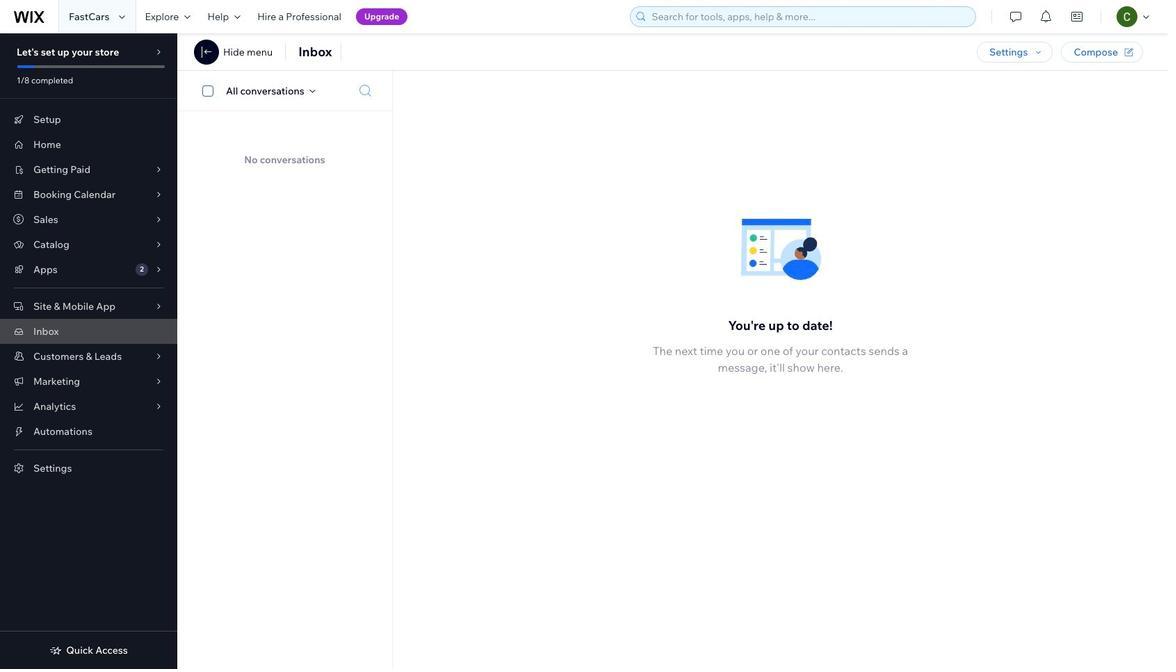 Task type: describe. For each thing, give the bounding box(es) containing it.
sidebar element
[[0, 33, 177, 670]]



Task type: locate. For each thing, give the bounding box(es) containing it.
None checkbox
[[195, 82, 226, 99]]

Search for tools, apps, help & more... field
[[648, 7, 972, 26]]



Task type: vqa. For each thing, say whether or not it's contained in the screenshot.
the Search for tools, apps, help & more... Field
yes



